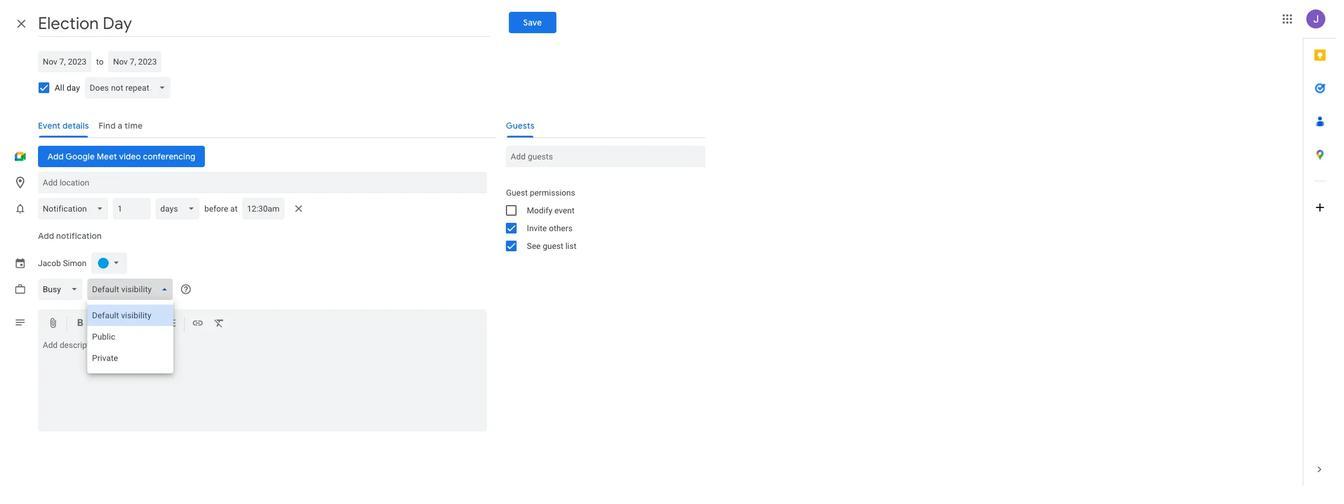 Task type: locate. For each thing, give the bounding box(es) containing it.
guest
[[543, 242, 563, 251]]

add notification
[[38, 231, 102, 242]]

guest
[[506, 188, 528, 198]]

save
[[523, 17, 542, 28]]

End date text field
[[113, 55, 157, 69]]

all
[[55, 83, 64, 93]]

add notification button
[[33, 222, 107, 251]]

bulleted list image
[[165, 318, 177, 331]]

modify event
[[527, 206, 575, 216]]

save button
[[509, 12, 556, 33]]

italic image
[[96, 318, 107, 331]]

Start date text field
[[43, 55, 87, 69]]

group
[[497, 184, 706, 255]]

list
[[565, 242, 576, 251]]

simon
[[63, 259, 86, 268]]

notification
[[56, 231, 102, 242]]

Time of day text field
[[247, 203, 280, 215]]

to
[[96, 57, 104, 67]]

remove formatting image
[[213, 318, 225, 331]]

tab list
[[1303, 39, 1336, 454]]

at
[[230, 204, 238, 214]]

modify
[[527, 206, 552, 216]]

Days in advance for notification number field
[[118, 198, 146, 220]]

None field
[[85, 77, 175, 99], [38, 198, 113, 220], [156, 198, 204, 220], [38, 279, 87, 300], [87, 279, 178, 300], [85, 77, 175, 99], [38, 198, 113, 220], [156, 198, 204, 220], [38, 279, 87, 300], [87, 279, 178, 300]]

Location text field
[[43, 172, 482, 194]]



Task type: vqa. For each thing, say whether or not it's contained in the screenshot.
the middle the calendars
no



Task type: describe. For each thing, give the bounding box(es) containing it.
see
[[527, 242, 541, 251]]

underline image
[[117, 318, 129, 331]]

permissions
[[530, 188, 575, 198]]

jacob
[[38, 259, 61, 268]]

before
[[204, 204, 228, 214]]

invite
[[527, 224, 547, 233]]

insert link image
[[192, 318, 204, 331]]

others
[[549, 224, 573, 233]]

the day before at 12:30am element
[[38, 196, 308, 222]]

Title text field
[[38, 11, 490, 37]]

event
[[554, 206, 575, 216]]

public option
[[87, 327, 173, 348]]

formatting options toolbar
[[38, 310, 487, 338]]

Description text field
[[38, 341, 487, 430]]

all day
[[55, 83, 80, 93]]

jacob simon
[[38, 259, 86, 268]]

day
[[67, 83, 80, 93]]

invite others
[[527, 224, 573, 233]]

numbered list image
[[144, 318, 156, 331]]

before at
[[204, 204, 238, 214]]

group containing guest permissions
[[497, 184, 706, 255]]

see guest list
[[527, 242, 576, 251]]

add
[[38, 231, 54, 242]]

guest permissions
[[506, 188, 575, 198]]

bold image
[[74, 318, 86, 331]]

private option
[[87, 348, 173, 369]]

default visibility option
[[87, 305, 173, 327]]

Guests text field
[[511, 146, 701, 167]]

visibility list box
[[87, 300, 173, 374]]



